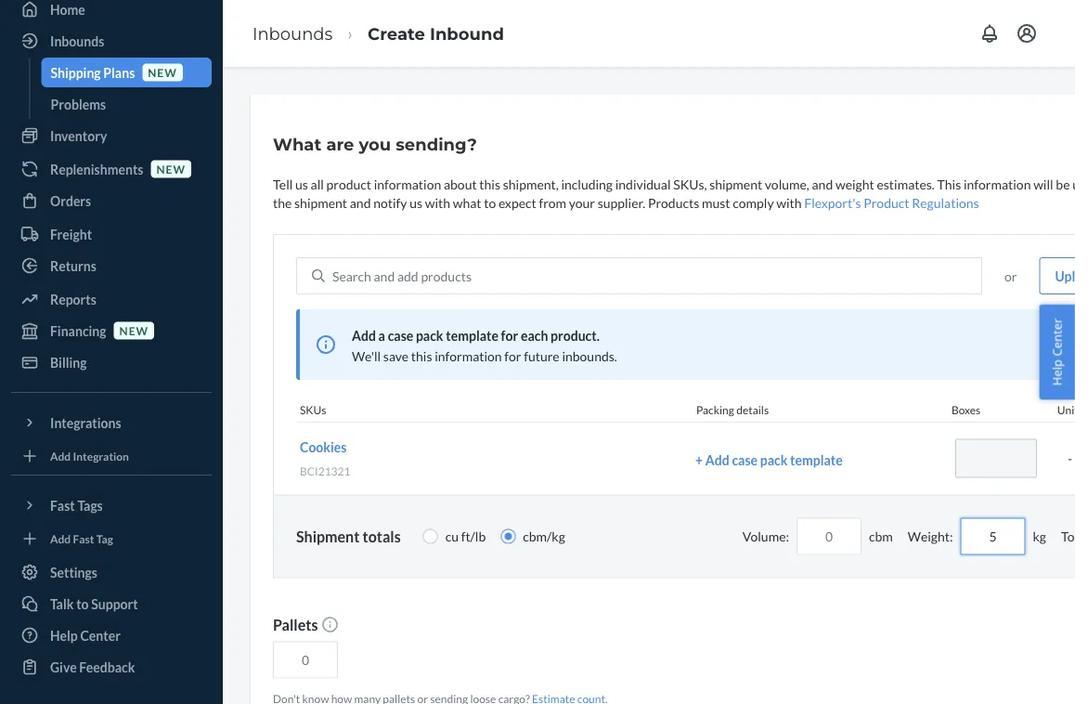 Task type: locate. For each thing, give the bounding box(es) containing it.
template inside add a case pack template for each product. we'll save this information for future inbounds.
[[446, 327, 499, 343]]

talk to support
[[50, 596, 138, 612]]

tags
[[77, 497, 103, 513]]

fast left tags
[[50, 497, 75, 513]]

0 horizontal spatial inbounds link
[[11, 26, 212, 56]]

1 vertical spatial new
[[156, 162, 186, 176]]

add up settings
[[50, 532, 71, 545]]

0 vertical spatial new
[[148, 65, 177, 79]]

add
[[352, 327, 376, 343], [50, 449, 71, 463], [706, 453, 730, 468], [50, 532, 71, 545]]

1 horizontal spatial help center
[[1049, 318, 1066, 386]]

for
[[501, 327, 519, 343], [505, 348, 522, 364]]

including
[[561, 176, 613, 192]]

new for replenishments
[[156, 162, 186, 176]]

integrations button
[[11, 408, 212, 438]]

cookies link
[[300, 439, 347, 455]]

0 vertical spatial case
[[388, 327, 414, 343]]

0 vertical spatial help center
[[1049, 318, 1066, 386]]

inbounds inside breadcrumbs navigation
[[253, 23, 333, 44]]

add left the a
[[352, 327, 376, 343]]

we'll
[[352, 348, 381, 364]]

help center up 'unit'
[[1049, 318, 1066, 386]]

to
[[76, 596, 89, 612]]

0 horizontal spatial template
[[446, 327, 499, 343]]

individual
[[616, 176, 671, 192]]

pack
[[416, 327, 444, 343], [761, 453, 788, 468]]

new down reports link
[[119, 324, 149, 337]]

add right +
[[706, 453, 730, 468]]

replenishments
[[50, 161, 143, 177]]

1 vertical spatial template
[[791, 453, 843, 468]]

and left add
[[374, 268, 395, 284]]

1 vertical spatial help center
[[50, 628, 121, 643]]

case inside add a case pack template for each product. we'll save this information for future inbounds.
[[388, 327, 414, 343]]

open account menu image
[[1016, 22, 1039, 45]]

fast tags
[[50, 497, 103, 513]]

pallets
[[273, 615, 321, 633]]

1 horizontal spatial and
[[812, 176, 834, 192]]

information right save
[[435, 348, 502, 364]]

template up 0 text field
[[791, 453, 843, 468]]

integration
[[73, 449, 129, 463]]

0 vertical spatial fast
[[50, 497, 75, 513]]

case right +
[[732, 453, 758, 468]]

sending?
[[396, 134, 477, 154]]

information
[[374, 176, 441, 192], [964, 176, 1032, 192], [435, 348, 502, 364]]

inbounds link
[[253, 23, 333, 44], [11, 26, 212, 56]]

template for a
[[446, 327, 499, 343]]

or
[[1005, 268, 1018, 284]]

unit
[[1058, 403, 1076, 417]]

template
[[446, 327, 499, 343], [791, 453, 843, 468]]

u
[[1073, 176, 1076, 192]]

help down the learn button
[[1049, 360, 1066, 386]]

row
[[296, 422, 1076, 494]]

help inside button
[[1049, 360, 1066, 386]]

help center button
[[1040, 304, 1076, 400]]

pack for a
[[416, 327, 444, 343]]

reports link
[[11, 284, 212, 314]]

0 vertical spatial and
[[812, 176, 834, 192]]

fast
[[50, 497, 75, 513], [73, 532, 94, 545]]

add left integration
[[50, 449, 71, 463]]

new up the 'orders' link
[[156, 162, 186, 176]]

0 vertical spatial help
[[1049, 360, 1066, 386]]

what
[[273, 134, 322, 154]]

cookies
[[300, 439, 347, 455]]

template left the "each"
[[446, 327, 499, 343]]

1 vertical spatial fast
[[73, 532, 94, 545]]

1 horizontal spatial inbounds
[[253, 23, 333, 44]]

cu ft/lb
[[446, 528, 486, 544]]

0 horizontal spatial case
[[388, 327, 414, 343]]

us
[[295, 176, 308, 192]]

0 vertical spatial for
[[501, 327, 519, 343]]

1 vertical spatial pack
[[761, 453, 788, 468]]

learn
[[1046, 337, 1076, 353]]

flexport's product regulations button
[[805, 193, 980, 212]]

center down the "talk to support"
[[80, 628, 121, 643]]

0 text field left kg on the bottom of page
[[961, 518, 1026, 555]]

0 horizontal spatial 0 text field
[[273, 641, 338, 678]]

add inside add a case pack template for each product. we'll save this information for future inbounds.
[[352, 327, 376, 343]]

1 vertical spatial this
[[411, 348, 432, 364]]

Number of boxes number field
[[956, 439, 1038, 478]]

tell us all product information about this shipment, including individual skus, shipment volume, and weight estimates. this information will be u
[[273, 176, 1076, 210]]

and
[[812, 176, 834, 192], [374, 268, 395, 284]]

case right the a
[[388, 327, 414, 343]]

for left future
[[505, 348, 522, 364]]

0 vertical spatial 0 text field
[[961, 518, 1026, 555]]

weight:
[[908, 528, 954, 544]]

pack down details
[[761, 453, 788, 468]]

returns link
[[11, 251, 212, 281]]

0 horizontal spatial inbounds
[[50, 33, 104, 49]]

1 vertical spatial help
[[50, 628, 78, 643]]

boxes
[[952, 403, 981, 417]]

flexport's product regulations
[[805, 195, 980, 210]]

1 horizontal spatial center
[[1049, 318, 1066, 356]]

new right plans
[[148, 65, 177, 79]]

1 horizontal spatial pack
[[761, 453, 788, 468]]

0 horizontal spatial help center
[[50, 628, 121, 643]]

add for add a case pack template for each product. we'll save this information for future inbounds.
[[352, 327, 376, 343]]

1 horizontal spatial this
[[480, 176, 501, 192]]

inbounds.
[[562, 348, 618, 364]]

1 horizontal spatial help
[[1049, 360, 1066, 386]]

0 text field
[[961, 518, 1026, 555], [273, 641, 338, 678]]

None radio
[[423, 529, 438, 544]]

1 horizontal spatial inbounds link
[[253, 23, 333, 44]]

new
[[148, 65, 177, 79], [156, 162, 186, 176], [119, 324, 149, 337]]

inbounds
[[253, 23, 333, 44], [50, 33, 104, 49]]

create
[[368, 23, 425, 44]]

None radio
[[501, 529, 516, 544]]

0 vertical spatial pack
[[416, 327, 444, 343]]

center up 'unit'
[[1049, 318, 1066, 356]]

help center inside help center link
[[50, 628, 121, 643]]

1 horizontal spatial template
[[791, 453, 843, 468]]

save
[[384, 348, 409, 364]]

0 horizontal spatial center
[[80, 628, 121, 643]]

new for financing
[[119, 324, 149, 337]]

help center link
[[11, 621, 212, 650]]

problems link
[[41, 89, 212, 119]]

talk to support button
[[11, 589, 212, 619]]

volume,
[[765, 176, 810, 192]]

information down the sending?
[[374, 176, 441, 192]]

tot
[[1062, 528, 1076, 544]]

this right save
[[411, 348, 432, 364]]

for left the "each"
[[501, 327, 519, 343]]

help
[[1049, 360, 1066, 386], [50, 628, 78, 643]]

add
[[398, 268, 419, 284]]

fast inside "dropdown button"
[[50, 497, 75, 513]]

shipment totals
[[296, 527, 401, 545]]

add a case pack template for each product. we'll save this information for future inbounds.
[[352, 327, 618, 364]]

0 horizontal spatial pack
[[416, 327, 444, 343]]

0 text field down pallets
[[273, 641, 338, 678]]

and up flexport's
[[812, 176, 834, 192]]

new for shipping plans
[[148, 65, 177, 79]]

+ add case pack template
[[696, 453, 843, 468]]

fast left tag
[[73, 532, 94, 545]]

information left will
[[964, 176, 1032, 192]]

1 horizontal spatial 0 text field
[[961, 518, 1026, 555]]

help center down to
[[50, 628, 121, 643]]

0 horizontal spatial this
[[411, 348, 432, 364]]

inventory link
[[11, 121, 212, 150]]

1 vertical spatial case
[[732, 453, 758, 468]]

product
[[864, 195, 910, 210]]

+
[[696, 453, 703, 468]]

center
[[1049, 318, 1066, 356], [80, 628, 121, 643]]

help up "give"
[[50, 628, 78, 643]]

0 horizontal spatial and
[[374, 268, 395, 284]]

this right about
[[480, 176, 501, 192]]

1 vertical spatial center
[[80, 628, 121, 643]]

1 horizontal spatial case
[[732, 453, 758, 468]]

search image
[[312, 269, 325, 282]]

pack right the a
[[416, 327, 444, 343]]

2 vertical spatial new
[[119, 324, 149, 337]]

0 text field
[[797, 518, 862, 555]]

template for add
[[791, 453, 843, 468]]

cbm
[[870, 528, 894, 544]]

case for add
[[732, 453, 758, 468]]

about
[[444, 176, 477, 192]]

0 vertical spatial template
[[446, 327, 499, 343]]

shipment
[[710, 176, 763, 192]]

0 vertical spatial center
[[1049, 318, 1066, 356]]

0 vertical spatial this
[[480, 176, 501, 192]]

pack inside add a case pack template for each product. we'll save this information for future inbounds.
[[416, 327, 444, 343]]

problems
[[51, 96, 106, 112]]

add integration
[[50, 449, 129, 463]]



Task type: describe. For each thing, give the bounding box(es) containing it.
learn button
[[1046, 335, 1076, 354]]

this
[[938, 176, 962, 192]]

row containing cookies
[[296, 422, 1076, 494]]

integrations
[[50, 415, 121, 431]]

case for a
[[388, 327, 414, 343]]

products
[[421, 268, 472, 284]]

are
[[326, 134, 354, 154]]

estimates.
[[877, 176, 935, 192]]

0 horizontal spatial help
[[50, 628, 78, 643]]

1 vertical spatial for
[[505, 348, 522, 364]]

help center inside help center button
[[1049, 318, 1066, 386]]

returns
[[50, 258, 96, 274]]

totals
[[363, 527, 401, 545]]

pack for add
[[761, 453, 788, 468]]

weight
[[836, 176, 875, 192]]

add for add integration
[[50, 449, 71, 463]]

financing
[[50, 323, 106, 339]]

orders link
[[11, 186, 212, 216]]

create inbound link
[[368, 23, 504, 44]]

shipping
[[51, 65, 101, 80]]

this inside add a case pack template for each product. we'll save this information for future inbounds.
[[411, 348, 432, 364]]

skus
[[300, 403, 327, 417]]

plans
[[103, 65, 135, 80]]

+ add case pack template link
[[696, 451, 934, 470]]

open notifications image
[[979, 22, 1001, 45]]

this inside tell us all product information about this shipment, including individual skus, shipment volume, and weight estimates. this information will be u
[[480, 176, 501, 192]]

add fast tag
[[50, 532, 113, 545]]

1 vertical spatial and
[[374, 268, 395, 284]]

create inbound
[[368, 23, 504, 44]]

freight
[[50, 226, 92, 242]]

volume:
[[743, 528, 790, 544]]

and inside tell us all product information about this shipment, including individual skus, shipment volume, and weight estimates. this information will be u
[[812, 176, 834, 192]]

home
[[50, 1, 85, 17]]

center inside help center link
[[80, 628, 121, 643]]

reports
[[50, 291, 96, 307]]

billing link
[[11, 347, 212, 377]]

product.
[[551, 327, 600, 343]]

regulations
[[912, 195, 980, 210]]

product
[[327, 176, 372, 192]]

shipment,
[[503, 176, 559, 192]]

shipment
[[296, 527, 360, 545]]

future
[[524, 348, 560, 364]]

home link
[[11, 0, 212, 24]]

shipping plans
[[51, 65, 135, 80]]

give feedback button
[[11, 652, 212, 682]]

packing
[[697, 403, 735, 417]]

give
[[50, 659, 77, 675]]

flexport's
[[805, 195, 862, 210]]

talk
[[50, 596, 74, 612]]

cbm/kg
[[523, 528, 566, 544]]

search and add products
[[333, 268, 472, 284]]

bci21321
[[300, 465, 351, 478]]

what are you sending?
[[273, 134, 477, 154]]

give feedback
[[50, 659, 135, 675]]

add for add fast tag
[[50, 532, 71, 545]]

add integration link
[[11, 445, 212, 467]]

fast tags button
[[11, 491, 212, 520]]

-
[[1068, 451, 1073, 467]]

support
[[91, 596, 138, 612]]

all
[[311, 176, 324, 192]]

skus,
[[674, 176, 707, 192]]

you
[[359, 134, 391, 154]]

breadcrumbs navigation
[[238, 6, 519, 60]]

freight link
[[11, 219, 212, 249]]

tag
[[96, 532, 113, 545]]

add fast tag link
[[11, 528, 212, 550]]

billing
[[50, 354, 87, 370]]

center inside help center button
[[1049, 318, 1066, 356]]

ft/lb
[[461, 528, 486, 544]]

1 vertical spatial 0 text field
[[273, 641, 338, 678]]

settings link
[[11, 557, 212, 587]]

cu
[[446, 528, 459, 544]]

details
[[737, 403, 769, 417]]

inventory
[[50, 128, 107, 144]]

packing details
[[697, 403, 769, 417]]

inbound
[[430, 23, 504, 44]]

feedback
[[79, 659, 135, 675]]

tell
[[273, 176, 293, 192]]

settings
[[50, 564, 98, 580]]

information inside add a case pack template for each product. we'll save this information for future inbounds.
[[435, 348, 502, 364]]

search
[[333, 268, 371, 284]]

orders
[[50, 193, 91, 209]]



Task type: vqa. For each thing, say whether or not it's contained in the screenshot.
Add inside row
yes



